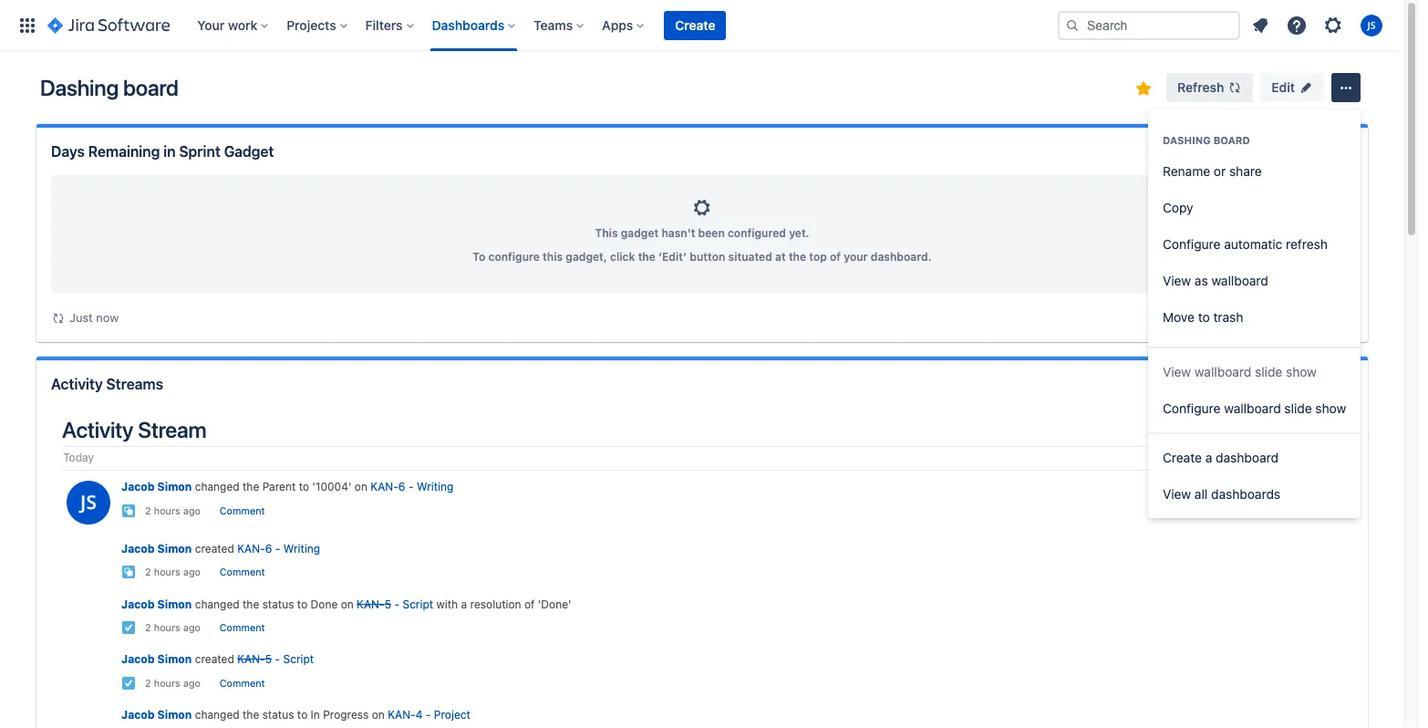 Task type: locate. For each thing, give the bounding box(es) containing it.
view as wallboard link
[[1149, 263, 1362, 299]]

1 horizontal spatial slide
[[1285, 401, 1313, 416]]

3 comment link from the top
[[220, 622, 265, 633]]

create right apps dropdown button
[[676, 17, 716, 32]]

2 created from the top
[[195, 653, 234, 666]]

kan-
[[371, 480, 399, 494], [237, 542, 265, 555], [357, 597, 385, 611], [237, 653, 265, 666], [388, 708, 416, 722]]

group containing view wallboard slide show
[[1149, 347, 1362, 433]]

the left in in the left of the page
[[243, 708, 259, 722]]

the down 'jacob simon created kan-6 - writing' on the bottom left of page
[[243, 597, 259, 611]]

jacob up task icon at the bottom of page
[[121, 597, 155, 611]]

2 hours ago for with a resolution of 'done'
[[145, 622, 201, 633]]

copy button
[[1149, 190, 1362, 226]]

2 right subtask image
[[145, 505, 151, 516]]

wallboard down configure automatic refresh
[[1212, 273, 1269, 288]]

created for 5
[[195, 653, 234, 666]]

configure inside group
[[1163, 401, 1221, 416]]

banner
[[0, 0, 1405, 51]]

2 hours from the top
[[154, 567, 180, 578]]

jacob simon link
[[121, 480, 192, 494], [121, 542, 192, 555], [121, 597, 192, 611], [121, 653, 192, 666], [121, 708, 192, 722]]

1 horizontal spatial 5
[[385, 597, 392, 611]]

status
[[262, 597, 294, 611], [262, 708, 294, 722]]

jacob up subtask image
[[121, 480, 155, 494]]

2 hours ago
[[145, 505, 201, 516], [145, 567, 201, 578], [145, 622, 201, 633], [145, 678, 201, 689]]

on
[[355, 480, 368, 494], [341, 597, 354, 611], [372, 708, 385, 722]]

dashing board inside group
[[1163, 134, 1251, 146]]

1 horizontal spatial kan-6 - writing link
[[371, 480, 454, 494]]

0 horizontal spatial slide
[[1256, 364, 1283, 380]]

1 vertical spatial view
[[1163, 364, 1192, 380]]

3 jacob from the top
[[121, 597, 155, 611]]

more dashboard actions image
[[1336, 77, 1358, 99]]

0 vertical spatial of
[[830, 250, 841, 264]]

1 vertical spatial changed
[[195, 597, 240, 611]]

2 status from the top
[[262, 708, 294, 722]]

view inside view as wallboard link
[[1163, 273, 1192, 288]]

today
[[63, 451, 94, 465]]

0 horizontal spatial on
[[341, 597, 354, 611]]

jacob for jacob simon created kan-6 - writing
[[121, 542, 155, 555]]

dashing up days
[[40, 75, 119, 100]]

jacob simon link for 6
[[121, 542, 192, 555]]

ago up 'jacob simon created kan-6 - writing' on the bottom left of page
[[183, 505, 201, 516]]

jira software image
[[47, 14, 170, 36], [47, 14, 170, 36]]

an arrow curved in a circular way on the button that refreshes the dashboard image
[[51, 311, 66, 325]]

4 2 hours ago from the top
[[145, 678, 201, 689]]

5 jacob simon link from the top
[[121, 708, 192, 722]]

comment
[[220, 505, 265, 516], [220, 567, 265, 578], [220, 622, 265, 633], [220, 678, 265, 689]]

0 horizontal spatial script
[[283, 653, 314, 666]]

0 horizontal spatial kan-6 - writing link
[[237, 542, 320, 555]]

just
[[69, 310, 93, 325]]

ago down 'jacob simon created kan-6 - writing' on the bottom left of page
[[183, 567, 201, 578]]

1 horizontal spatial a
[[1206, 450, 1213, 465]]

done
[[311, 597, 338, 611]]

1 horizontal spatial dashing board
[[1163, 134, 1251, 146]]

4 simon from the top
[[157, 653, 192, 666]]

group
[[1149, 347, 1362, 433], [1149, 433, 1362, 518]]

or
[[1214, 163, 1227, 179]]

group containing create a dashboard
[[1149, 433, 1362, 518]]

1 vertical spatial board
[[1214, 134, 1251, 146]]

edit icon image
[[1299, 80, 1314, 95]]

1 horizontal spatial of
[[830, 250, 841, 264]]

dashing board up rename or share on the right top of the page
[[1163, 134, 1251, 146]]

4 jacob from the top
[[121, 653, 155, 666]]

0 horizontal spatial dashing
[[40, 75, 119, 100]]

1 horizontal spatial on
[[355, 480, 368, 494]]

kan- right '10004'
[[371, 480, 399, 494]]

2 vertical spatial wallboard
[[1225, 401, 1282, 416]]

the
[[638, 250, 656, 264], [789, 250, 807, 264], [243, 480, 259, 494], [243, 597, 259, 611], [243, 708, 259, 722]]

1 vertical spatial show
[[1316, 401, 1347, 416]]

jacob simon link up task icon at the bottom of page
[[121, 597, 192, 611]]

1 vertical spatial slide
[[1285, 401, 1313, 416]]

star dashing board image
[[1133, 78, 1155, 99]]

view wallboard slide show
[[1163, 364, 1318, 380]]

script left with
[[403, 597, 434, 611]]

1 vertical spatial status
[[262, 708, 294, 722]]

yet.
[[789, 226, 810, 240]]

2 jacob from the top
[[121, 542, 155, 555]]

view inside 'view all dashboards' link
[[1163, 486, 1192, 502]]

comment for with a resolution of 'done'
[[220, 622, 265, 633]]

2 comment from the top
[[220, 567, 265, 578]]

wallboard for view
[[1195, 364, 1252, 380]]

hours right task icon at the bottom of page
[[154, 622, 180, 633]]

configure up create a dashboard
[[1163, 401, 1221, 416]]

configure for configure wallboard slide show
[[1163, 401, 1221, 416]]

0 vertical spatial view
[[1163, 273, 1192, 288]]

changed for changed the status to in progress on
[[195, 708, 240, 722]]

1 vertical spatial activity
[[62, 417, 133, 443]]

create a dashboard
[[1163, 450, 1279, 465]]

0 vertical spatial writing
[[417, 480, 454, 494]]

2 hours ago right subtask image
[[145, 505, 201, 516]]

subtask image
[[121, 565, 136, 579]]

comment up 'jacob simon created kan-6 - writing' on the bottom left of page
[[220, 505, 265, 516]]

0 vertical spatial show
[[1287, 364, 1318, 380]]

2 right task icon at the bottom of page
[[145, 622, 151, 633]]

view down move on the right of page
[[1163, 364, 1192, 380]]

1 2 hours ago from the top
[[145, 505, 201, 516]]

2 hours ago for jacob simon created kan-5 - script
[[145, 678, 201, 689]]

1 horizontal spatial board
[[1214, 134, 1251, 146]]

2 vertical spatial view
[[1163, 486, 1192, 502]]

comment up jacob simon created kan-5 - script at the bottom left of the page
[[220, 622, 265, 633]]

-
[[409, 480, 414, 494], [275, 542, 280, 555], [395, 597, 400, 611], [275, 653, 280, 666], [426, 708, 431, 722]]

simon for jacob simon changed the status to in progress on kan-4 - project
[[157, 708, 192, 722]]

sprint
[[179, 143, 221, 160]]

3 2 from the top
[[145, 622, 151, 633]]

activity for activity stream
[[62, 417, 133, 443]]

0 vertical spatial kan-6 - writing link
[[371, 480, 454, 494]]

kan-6 - writing link right '10004'
[[371, 480, 454, 494]]

changed up jacob simon created kan-5 - script at the bottom left of the page
[[195, 597, 240, 611]]

on for '10004'
[[355, 480, 368, 494]]

slide up the configure wallboard slide show
[[1256, 364, 1283, 380]]

to inside button
[[1199, 309, 1211, 325]]

comment link
[[220, 505, 265, 516], [220, 567, 265, 578], [220, 622, 265, 633], [220, 678, 265, 689]]

0 vertical spatial status
[[262, 597, 294, 611]]

kan- up jacob simon changed the status to in progress on kan-4 - project
[[237, 653, 265, 666]]

this
[[543, 250, 563, 264]]

6
[[399, 480, 406, 494], [265, 542, 272, 555]]

kan-6 - writing link
[[371, 480, 454, 494], [237, 542, 320, 555]]

jacob up task image
[[121, 653, 155, 666]]

show
[[1287, 364, 1318, 380], [1316, 401, 1347, 416]]

show up the configure wallboard slide show
[[1287, 364, 1318, 380]]

3 view from the top
[[1163, 486, 1192, 502]]

1 configure from the top
[[1163, 236, 1221, 252]]

0 vertical spatial a
[[1206, 450, 1213, 465]]

'done'
[[538, 597, 572, 611]]

view for view all dashboards
[[1163, 486, 1192, 502]]

0 horizontal spatial board
[[123, 75, 179, 100]]

configure up as
[[1163, 236, 1221, 252]]

2 hours ago right subtask icon
[[145, 567, 201, 578]]

create
[[676, 17, 716, 32], [1163, 450, 1203, 465]]

jacob simon link up task image
[[121, 653, 192, 666]]

2 ago from the top
[[183, 567, 201, 578]]

jacob simon link down task image
[[121, 708, 192, 722]]

view all dashboards link
[[1149, 476, 1362, 513]]

comment link down 'jacob simon created kan-6 - writing' on the bottom left of page
[[220, 567, 265, 578]]

dashing
[[40, 75, 119, 100], [1163, 134, 1212, 146]]

on right done
[[341, 597, 354, 611]]

all
[[1195, 486, 1208, 502]]

3 hours from the top
[[154, 622, 180, 633]]

to
[[1199, 309, 1211, 325], [299, 480, 309, 494], [297, 597, 308, 611], [297, 708, 308, 722]]

jacob simon link up subtask icon
[[121, 542, 192, 555]]

a up all
[[1206, 450, 1213, 465]]

0 vertical spatial dashing
[[40, 75, 119, 100]]

2 hours ago right task icon at the bottom of page
[[145, 622, 201, 633]]

your work
[[197, 17, 258, 32]]

streams
[[106, 376, 163, 392]]

jacob down task image
[[121, 708, 155, 722]]

simon
[[157, 480, 192, 494], [157, 542, 192, 555], [157, 597, 192, 611], [157, 653, 192, 666], [157, 708, 192, 722]]

click
[[610, 250, 635, 264]]

wallboard for configure
[[1225, 401, 1282, 416]]

1 vertical spatial dashing
[[1163, 134, 1212, 146]]

of inside the 'days remaining in sprint gadget' region
[[830, 250, 841, 264]]

gadget
[[224, 143, 274, 160]]

2 configure from the top
[[1163, 401, 1221, 416]]

2 group from the top
[[1149, 433, 1362, 518]]

hours right subtask icon
[[154, 567, 180, 578]]

comment link down jacob simon created kan-5 - script at the bottom left of the page
[[220, 678, 265, 689]]

jacob
[[121, 480, 155, 494], [121, 542, 155, 555], [121, 597, 155, 611], [121, 653, 155, 666], [121, 708, 155, 722]]

1 view from the top
[[1163, 273, 1192, 288]]

slide
[[1256, 364, 1283, 380], [1285, 401, 1313, 416]]

primary element
[[11, 0, 1058, 51]]

jacob for jacob simon changed the status to done on kan-5 - script with a resolution of 'done'
[[121, 597, 155, 611]]

to left in in the left of the page
[[297, 708, 308, 722]]

activity stream
[[62, 417, 207, 443]]

comment down 'jacob simon created kan-6 - writing' on the bottom left of page
[[220, 567, 265, 578]]

of left 'done'
[[525, 597, 535, 611]]

task image
[[121, 620, 136, 635]]

3 ago from the top
[[183, 622, 201, 633]]

2 view from the top
[[1163, 364, 1192, 380]]

5 up jacob simon changed the status to in progress on kan-4 - project
[[265, 653, 272, 666]]

2 for with a resolution of 'done'
[[145, 622, 151, 633]]

ago up jacob simon created kan-5 - script at the bottom left of the page
[[183, 622, 201, 633]]

notifications image
[[1250, 14, 1272, 36]]

0 vertical spatial created
[[195, 542, 234, 555]]

2 simon from the top
[[157, 542, 192, 555]]

2 for jacob simon created kan-6 - writing
[[145, 567, 151, 578]]

1 vertical spatial wallboard
[[1195, 364, 1252, 380]]

ago
[[183, 505, 201, 516], [183, 567, 201, 578], [183, 622, 201, 633], [183, 678, 201, 689]]

ago down jacob simon created kan-5 - script at the bottom left of the page
[[183, 678, 201, 689]]

1 status from the top
[[262, 597, 294, 611]]

configure
[[1163, 236, 1221, 252], [1163, 401, 1221, 416]]

changed
[[195, 480, 240, 494], [195, 597, 240, 611], [195, 708, 240, 722]]

1 jacob from the top
[[121, 480, 155, 494]]

5 jacob from the top
[[121, 708, 155, 722]]

refresh button
[[1167, 73, 1254, 102]]

jacob simon created kan-6 - writing
[[121, 542, 320, 555]]

wallboard
[[1212, 273, 1269, 288], [1195, 364, 1252, 380], [1225, 401, 1282, 416]]

wallboard down view wallboard slide show link
[[1225, 401, 1282, 416]]

comment link for jacob simon created kan-5 - script
[[220, 678, 265, 689]]

0 horizontal spatial create
[[676, 17, 716, 32]]

trash
[[1214, 309, 1244, 325]]

status left done
[[262, 597, 294, 611]]

1 vertical spatial configure
[[1163, 401, 1221, 416]]

board up days remaining in sprint gadget
[[123, 75, 179, 100]]

1 horizontal spatial script
[[403, 597, 434, 611]]

view
[[1163, 273, 1192, 288], [1163, 364, 1192, 380], [1163, 486, 1192, 502]]

board inside group
[[1214, 134, 1251, 146]]

appswitcher icon image
[[16, 14, 38, 36]]

refresh image
[[1228, 80, 1243, 95]]

teams button
[[528, 10, 591, 40]]

writing
[[417, 480, 454, 494], [284, 542, 320, 555]]

kan-6 - writing link for created
[[237, 542, 320, 555]]

1 horizontal spatial dashing
[[1163, 134, 1212, 146]]

hours right task image
[[154, 678, 180, 689]]

slide down maximize activity streams icon
[[1285, 401, 1313, 416]]

dashing board
[[40, 75, 179, 100], [1163, 134, 1251, 146]]

filters button
[[360, 10, 421, 40]]

- right '10004'
[[409, 480, 414, 494]]

wallboard up the configure wallboard slide show
[[1195, 364, 1252, 380]]

to left trash
[[1199, 309, 1211, 325]]

0 vertical spatial slide
[[1256, 364, 1283, 380]]

comment link for with a resolution of 'done'
[[220, 622, 265, 633]]

0 vertical spatial configure
[[1163, 236, 1221, 252]]

jacob simon link for status
[[121, 708, 192, 722]]

0 horizontal spatial a
[[461, 597, 467, 611]]

comment for jacob simon created kan-5 - script
[[220, 678, 265, 689]]

comment link for jacob simon created kan-6 - writing
[[220, 567, 265, 578]]

4 jacob simon link from the top
[[121, 653, 192, 666]]

the left parent
[[243, 480, 259, 494]]

view inside view wallboard slide show link
[[1163, 364, 1192, 380]]

create inside create button
[[676, 17, 716, 32]]

3 simon from the top
[[157, 597, 192, 611]]

2 2 from the top
[[145, 567, 151, 578]]

jacob simon changed the status to in progress on kan-4 - project
[[121, 708, 471, 722]]

3 2 hours ago from the top
[[145, 622, 201, 633]]

hours for jacob simon created kan-6 - writing
[[154, 567, 180, 578]]

changed down jacob simon created kan-5 - script at the bottom left of the page
[[195, 708, 240, 722]]

activity up today
[[62, 417, 133, 443]]

view all dashboards
[[1163, 486, 1281, 502]]

2 vertical spatial changed
[[195, 708, 240, 722]]

0 vertical spatial create
[[676, 17, 716, 32]]

board up or
[[1214, 134, 1251, 146]]

hours right subtask image
[[154, 505, 180, 516]]

2 hours ago right task image
[[145, 678, 201, 689]]

1 vertical spatial created
[[195, 653, 234, 666]]

jacob up subtask icon
[[121, 542, 155, 555]]

6 right '10004'
[[399, 480, 406, 494]]

created
[[195, 542, 234, 555], [195, 653, 234, 666]]

situated
[[729, 250, 773, 264]]

6 down parent
[[265, 542, 272, 555]]

jacob simon created kan-5 - script
[[121, 653, 314, 666]]

1 simon from the top
[[157, 480, 192, 494]]

simon for jacob simon changed the parent to '10004' on kan-6 - writing
[[157, 480, 192, 494]]

view for view as wallboard
[[1163, 273, 1192, 288]]

configure wallboard slide show
[[1163, 401, 1347, 416]]

days remaining in sprint gadget region
[[51, 175, 1354, 328]]

board
[[123, 75, 179, 100], [1214, 134, 1251, 146]]

days
[[51, 143, 85, 160]]

menu
[[1149, 109, 1362, 518]]

top
[[810, 250, 828, 264]]

simon for jacob simon changed the status to done on kan-5 - script with a resolution of 'done'
[[157, 597, 192, 611]]

in
[[163, 143, 176, 160]]

5 simon from the top
[[157, 708, 192, 722]]

dashing board up remaining
[[40, 75, 179, 100]]

show for view wallboard slide show
[[1287, 364, 1318, 380]]

2 right task image
[[145, 678, 151, 689]]

show down maximize activity streams icon
[[1316, 401, 1347, 416]]

to left done
[[297, 597, 308, 611]]

4 comment from the top
[[220, 678, 265, 689]]

minimize activity streams image
[[1270, 373, 1292, 395]]

create inside create a dashboard button
[[1163, 450, 1203, 465]]

comment link up 'jacob simon created kan-6 - writing' on the bottom left of page
[[220, 505, 265, 516]]

script up jacob simon changed the status to in progress on kan-4 - project
[[283, 653, 314, 666]]

0 vertical spatial changed
[[195, 480, 240, 494]]

changed up 'jacob simon created kan-6 - writing' on the bottom left of page
[[195, 480, 240, 494]]

4 hours from the top
[[154, 678, 180, 689]]

view left as
[[1163, 273, 1192, 288]]

0 horizontal spatial writing
[[284, 542, 320, 555]]

jacob simon link for parent
[[121, 480, 192, 494]]

comment down jacob simon created kan-5 - script at the bottom left of the page
[[220, 678, 265, 689]]

settings image
[[1323, 14, 1345, 36]]

2 changed from the top
[[195, 597, 240, 611]]

this gadget hasn't been configured yet.
[[595, 226, 810, 240]]

show inside button
[[1316, 401, 1347, 416]]

4 comment link from the top
[[220, 678, 265, 689]]

1 created from the top
[[195, 542, 234, 555]]

- up jacob simon changed the status to in progress on kan-4 - project
[[275, 653, 280, 666]]

status left in in the left of the page
[[262, 708, 294, 722]]

a
[[1206, 450, 1213, 465], [461, 597, 467, 611]]

activity streams
[[51, 376, 163, 392]]

apps button
[[597, 10, 652, 40]]

0 vertical spatial wallboard
[[1212, 273, 1269, 288]]

kan-6 - writing link down parent
[[237, 542, 320, 555]]

1 horizontal spatial 6
[[399, 480, 406, 494]]

of right top
[[830, 250, 841, 264]]

2 horizontal spatial on
[[372, 708, 385, 722]]

1 vertical spatial dashing board
[[1163, 134, 1251, 146]]

4 2 from the top
[[145, 678, 151, 689]]

on right progress
[[372, 708, 385, 722]]

to for writing
[[299, 480, 309, 494]]

0 vertical spatial dashing board
[[40, 75, 179, 100]]

5 left with
[[385, 597, 392, 611]]

on right '10004'
[[355, 480, 368, 494]]

1 vertical spatial 6
[[265, 542, 272, 555]]

slide inside button
[[1285, 401, 1313, 416]]

3 comment from the top
[[220, 622, 265, 633]]

jacob simon link up subtask image
[[121, 480, 192, 494]]

jacob for jacob simon changed the parent to '10004' on kan-6 - writing
[[121, 480, 155, 494]]

2 jacob simon link from the top
[[121, 542, 192, 555]]

1 vertical spatial 5
[[265, 653, 272, 666]]

1 group from the top
[[1149, 347, 1362, 433]]

activity left streams at the left of page
[[51, 376, 103, 392]]

1 vertical spatial on
[[341, 597, 354, 611]]

1 changed from the top
[[195, 480, 240, 494]]

wallboard inside button
[[1225, 401, 1282, 416]]

activity for activity streams
[[51, 376, 103, 392]]

1 2 from the top
[[145, 505, 151, 516]]

to
[[473, 250, 486, 264]]

to for -
[[297, 708, 308, 722]]

2 2 hours ago from the top
[[145, 567, 201, 578]]

1 vertical spatial of
[[525, 597, 535, 611]]

hours
[[154, 505, 180, 516], [154, 567, 180, 578], [154, 622, 180, 633], [154, 678, 180, 689]]

4 ago from the top
[[183, 678, 201, 689]]

comment link up jacob simon created kan-5 - script at the bottom left of the page
[[220, 622, 265, 633]]

1 jacob simon link from the top
[[121, 480, 192, 494]]

wallboard inside dashing board group
[[1212, 273, 1269, 288]]

0 vertical spatial on
[[355, 480, 368, 494]]

share
[[1230, 163, 1263, 179]]

dashing up 'rename'
[[1163, 134, 1212, 146]]

1 vertical spatial kan-6 - writing link
[[237, 542, 320, 555]]

view left all
[[1163, 486, 1192, 502]]

help image
[[1287, 14, 1308, 36]]

a right with
[[461, 597, 467, 611]]

2 comment link from the top
[[220, 567, 265, 578]]

status for in
[[262, 708, 294, 722]]

1 vertical spatial create
[[1163, 450, 1203, 465]]

2 right subtask icon
[[145, 567, 151, 578]]

0 vertical spatial 6
[[399, 480, 406, 494]]

0 vertical spatial activity
[[51, 376, 103, 392]]

- down parent
[[275, 542, 280, 555]]

to right parent
[[299, 480, 309, 494]]

3 changed from the top
[[195, 708, 240, 722]]

script
[[403, 597, 434, 611], [283, 653, 314, 666]]

configure inside dashing board group
[[1163, 236, 1221, 252]]

1 horizontal spatial create
[[1163, 450, 1203, 465]]

0 horizontal spatial dashing board
[[40, 75, 179, 100]]

create up all
[[1163, 450, 1203, 465]]



Task type: describe. For each thing, give the bounding box(es) containing it.
on for done
[[341, 597, 354, 611]]

filters
[[366, 17, 403, 32]]

dashboards button
[[427, 10, 523, 40]]

2 for jacob simon created kan-5 - script
[[145, 678, 151, 689]]

'10004'
[[312, 480, 352, 494]]

dashing board group
[[1149, 115, 1362, 341]]

2 hours ago for jacob simon created kan-6 - writing
[[145, 567, 201, 578]]

hours for jacob simon created kan-5 - script
[[154, 678, 180, 689]]

ago for with a resolution of 'done'
[[183, 622, 201, 633]]

simon for jacob simon created kan-5 - script
[[157, 653, 192, 666]]

1 horizontal spatial writing
[[417, 480, 454, 494]]

jacob for jacob simon created kan-5 - script
[[121, 653, 155, 666]]

dashing inside dashing board group
[[1163, 134, 1212, 146]]

projects
[[287, 17, 336, 32]]

projects button
[[281, 10, 355, 40]]

configure for configure automatic refresh
[[1163, 236, 1221, 252]]

now
[[96, 310, 119, 325]]

gadget,
[[566, 250, 608, 264]]

kan- left project
[[388, 708, 416, 722]]

to for script
[[297, 597, 308, 611]]

1 vertical spatial a
[[461, 597, 467, 611]]

dashboard.
[[871, 250, 932, 264]]

jacob simon changed the status to done on kan-5 - script with a resolution of 'done'
[[121, 597, 572, 611]]

your work button
[[192, 10, 276, 40]]

automatic
[[1225, 236, 1283, 252]]

0 horizontal spatial 6
[[265, 542, 272, 555]]

copy
[[1163, 200, 1194, 215]]

3 jacob simon link from the top
[[121, 597, 192, 611]]

0 vertical spatial board
[[123, 75, 179, 100]]

view wallboard slide show link
[[1149, 354, 1362, 391]]

slide for view wallboard slide show
[[1256, 364, 1283, 380]]

maximize activity streams image
[[1299, 373, 1321, 395]]

view as wallboard
[[1163, 273, 1269, 288]]

1 comment from the top
[[220, 505, 265, 516]]

rename or share
[[1163, 163, 1263, 179]]

stream
[[138, 417, 207, 443]]

rename or share button
[[1149, 153, 1362, 190]]

just now
[[69, 310, 119, 325]]

0 horizontal spatial 5
[[265, 653, 272, 666]]

the for jacob simon changed the status to in progress on kan-4 - project
[[243, 708, 259, 722]]

4
[[416, 708, 423, 722]]

edit
[[1272, 79, 1296, 95]]

dashing board for primary "element"
[[40, 75, 179, 100]]

menu containing rename or share
[[1149, 109, 1362, 518]]

dashboards
[[432, 17, 505, 32]]

1 vertical spatial writing
[[284, 542, 320, 555]]

the for jacob simon changed the status to done on kan-5 - script with a resolution of 'done'
[[243, 597, 259, 611]]

simon for jacob simon created kan-6 - writing
[[157, 542, 192, 555]]

dashboard
[[1216, 450, 1279, 465]]

'edit'
[[659, 250, 687, 264]]

the right click
[[638, 250, 656, 264]]

search image
[[1066, 18, 1080, 32]]

your profile and settings image
[[1361, 14, 1383, 36]]

create a dashboard button
[[1149, 440, 1362, 476]]

project
[[434, 708, 471, 722]]

remaining
[[88, 143, 160, 160]]

to configure this gadget, click the 'edit' button situated at the top of your dashboard.
[[473, 250, 932, 264]]

changed for changed the parent to '10004' on
[[195, 480, 240, 494]]

1 comment link from the top
[[220, 505, 265, 516]]

create button
[[665, 10, 727, 40]]

your
[[197, 17, 225, 32]]

kan-4 - project link
[[388, 708, 471, 722]]

- right 4
[[426, 708, 431, 722]]

jacob for jacob simon changed the status to in progress on kan-4 - project
[[121, 708, 155, 722]]

parent
[[262, 480, 296, 494]]

dashing board for banner containing your work
[[1163, 134, 1251, 146]]

1 ago from the top
[[183, 505, 201, 516]]

settings image
[[73, 197, 1332, 219]]

in
[[311, 708, 320, 722]]

Search field
[[1058, 10, 1241, 40]]

jacob simon image
[[67, 480, 110, 524]]

dashboards
[[1212, 486, 1281, 502]]

jacob simon changed the parent to '10004' on kan-6 - writing
[[121, 480, 454, 494]]

the right at
[[789, 250, 807, 264]]

jacob simon link for 5
[[121, 653, 192, 666]]

2 vertical spatial on
[[372, 708, 385, 722]]

created for 6
[[195, 542, 234, 555]]

teams
[[534, 17, 573, 32]]

days remaining in sprint gadget
[[51, 143, 274, 160]]

work
[[228, 17, 258, 32]]

button
[[690, 250, 726, 264]]

configured
[[728, 226, 786, 240]]

progress
[[323, 708, 369, 722]]

this
[[595, 226, 618, 240]]

gadget
[[621, 226, 659, 240]]

move to trash button
[[1149, 299, 1362, 336]]

rename
[[1163, 163, 1211, 179]]

task image
[[121, 676, 136, 690]]

as
[[1195, 273, 1209, 288]]

been
[[699, 226, 725, 240]]

create for create a dashboard
[[1163, 450, 1203, 465]]

ago for jacob simon created kan-5 - script
[[183, 678, 201, 689]]

configure wallboard slide show button
[[1149, 391, 1362, 427]]

ago for jacob simon created kan-6 - writing
[[183, 567, 201, 578]]

kan- right done
[[357, 597, 385, 611]]

hours for with a resolution of 'done'
[[154, 622, 180, 633]]

the for jacob simon changed the parent to '10004' on kan-6 - writing
[[243, 480, 259, 494]]

1 hours from the top
[[154, 505, 180, 516]]

configure
[[489, 250, 540, 264]]

kan-6 - writing link for changed the parent to '10004' on
[[371, 480, 454, 494]]

refresh
[[1178, 79, 1225, 95]]

move
[[1163, 309, 1195, 325]]

move to trash
[[1163, 309, 1244, 325]]

configure automatic refresh button
[[1149, 226, 1362, 263]]

create for create
[[676, 17, 716, 32]]

- left with
[[395, 597, 400, 611]]

subtask image
[[121, 503, 136, 518]]

a inside button
[[1206, 450, 1213, 465]]

with
[[437, 597, 458, 611]]

1 vertical spatial script
[[283, 653, 314, 666]]

apps
[[602, 17, 634, 32]]

kan- down parent
[[237, 542, 265, 555]]

0 horizontal spatial of
[[525, 597, 535, 611]]

0 vertical spatial script
[[403, 597, 434, 611]]

view for view wallboard slide show
[[1163, 364, 1192, 380]]

banner containing your work
[[0, 0, 1405, 51]]

refresh
[[1287, 236, 1329, 252]]

configure automatic refresh
[[1163, 236, 1329, 252]]

comment for jacob simon created kan-6 - writing
[[220, 567, 265, 578]]

slide for configure wallboard slide show
[[1285, 401, 1313, 416]]

status for done
[[262, 597, 294, 611]]

0 vertical spatial 5
[[385, 597, 392, 611]]

your
[[844, 250, 868, 264]]

hasn't
[[662, 226, 696, 240]]

resolution
[[470, 597, 522, 611]]

show for configure wallboard slide show
[[1316, 401, 1347, 416]]

at
[[776, 250, 786, 264]]

edit link
[[1261, 73, 1325, 102]]



Task type: vqa. For each thing, say whether or not it's contained in the screenshot.
"JIRA" for Atlassian JIRA - Plugins - GraphQL Plugin
no



